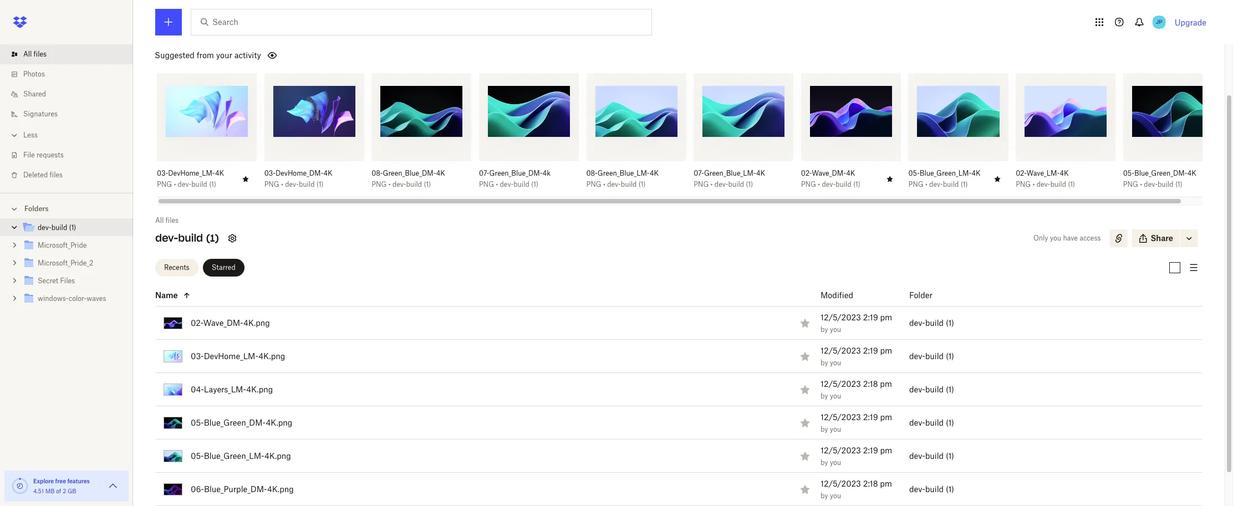 Task type: describe. For each thing, give the bounding box(es) containing it.
green_blue_dm- for 08-
[[383, 169, 436, 177]]

png • dev-build (1) button for 03-devhome_dm-4k
[[264, 180, 340, 189]]

png • dev-build (1) button for 03-devhome_lm-4k
[[157, 180, 232, 189]]

pm for 02-wave_dm-4k.png
[[880, 312, 892, 322]]

microsoft_pride_2 link
[[22, 256, 124, 271]]

microsoft_pride link
[[22, 238, 124, 253]]

table containing name
[[131, 284, 1203, 506]]

edit for 07-green_blue_lm-4k
[[705, 74, 720, 84]]

(1) inside 03-devhome_dm-4k png • dev-build (1)
[[316, 180, 324, 189]]

(1) inside the name 06-blue_purple_dm-4k.png, modified 12/5/2023 2:18 pm, folder dev-build (1), "element"
[[946, 484, 954, 494]]

you for 05-blue_green_dm-4k.png
[[830, 425, 841, 433]]

build inside 07-green_blue_dm-4k png • dev-build (1)
[[514, 180, 529, 189]]

/dev-build (1)/03-devhome_lm-4k.png image
[[164, 350, 182, 362]]

png for 02-wave_lm-4k png • dev-build (1)
[[1016, 180, 1031, 189]]

7 edit from the left
[[812, 74, 827, 84]]

png • dev-build (1) button for 05-blue_green_dm-4k
[[1123, 180, 1199, 189]]

name
[[155, 290, 178, 300]]

• for 03-devhome_lm-4k png • dev-build (1)
[[174, 180, 176, 189]]

file requests link
[[9, 145, 133, 165]]

08- for green_blue_dm-
[[372, 169, 383, 177]]

edit for 08-green_blue_dm-4k
[[383, 74, 398, 84]]

07-green_blue_dm-4k png • dev-build (1)
[[479, 169, 551, 189]]

features
[[67, 478, 90, 485]]

blue_green_dm- for 4k.png
[[204, 418, 266, 427]]

dev-build (1) for 04-layers_lm-4k.png
[[909, 385, 954, 394]]

you for 05-blue_green_lm-4k.png
[[830, 458, 841, 467]]

4.51
[[33, 488, 44, 495]]

dev-build (1) for 05-blue_green_dm-4k.png
[[909, 418, 954, 427]]

• for 08-green_blue_lm-4k png • dev-build (1)
[[603, 180, 605, 189]]

2 vertical spatial files
[[166, 216, 179, 225]]

08-green_blue_lm-4k png • dev-build (1)
[[586, 169, 659, 189]]

2:18 for 06-blue_purple_dm-4k.png
[[863, 479, 878, 488]]

build inside 05-blue_green_dm-4k png • dev-build (1)
[[1158, 180, 1174, 189]]

have
[[1063, 234, 1078, 242]]

png • dev-build (1) button for 05-blue_green_lm-4k
[[908, 180, 984, 189]]

12/5/2023 2:19 pm by you for 02-wave_dm-4k.png
[[821, 312, 892, 334]]

08-green_blue_dm-4k png • dev-build (1)
[[372, 169, 445, 189]]

photos
[[23, 70, 45, 78]]

explore free features 4.51 mb of 2 gb
[[33, 478, 90, 495]]

name 05-blue_green_lm-4k.png, modified 12/5/2023 2:19 pm, folder dev-build (1), element
[[131, 440, 1203, 473]]

build inside 03-devhome_dm-4k png • dev-build (1)
[[299, 180, 315, 189]]

pm for 04-layers_lm-4k.png
[[880, 379, 892, 388]]

4k for 05-blue_green_dm-4k
[[1188, 169, 1196, 177]]

05- for 05-blue_green_dm-4k png • dev-build (1)
[[1123, 169, 1134, 177]]

deleted files
[[23, 171, 63, 179]]

12/5/2023 for 06-blue_purple_dm-4k.png
[[821, 479, 861, 488]]

edit button for 08-green_blue_lm-4k png • dev-build (1)
[[591, 70, 619, 88]]

(1) inside 08-green_blue_lm-4k png • dev-build (1)
[[639, 180, 646, 189]]

green_blue_lm- for 07-
[[704, 169, 756, 177]]

pm for 03-devhome_lm-4k.png
[[880, 346, 892, 355]]

07-green_blue_lm-4k png • dev-build (1)
[[694, 169, 765, 189]]

photos link
[[9, 64, 133, 84]]

dev-build (1) link
[[22, 221, 124, 236]]

png • dev-build (1) button for 02-wave_dm-4k
[[801, 180, 877, 189]]

06-blue_purple_dm-4k.png link
[[191, 483, 294, 496]]

1 vertical spatial all
[[155, 216, 164, 225]]

folder settings image
[[226, 232, 239, 245]]

(1) inside name 03-devhome_lm-4k.png, modified 12/5/2023 2:19 pm, folder dev-build (1), element
[[946, 351, 954, 361]]

08-green_blue_lm-4k button
[[586, 169, 662, 178]]

remove from starred image
[[798, 383, 812, 396]]

name 04-layers_lm-4k.png, modified 12/5/2023 2:18 pm, folder dev-build (1), element
[[131, 373, 1203, 406]]

(1) inside 03-devhome_lm-4k png • dev-build (1)
[[209, 180, 216, 189]]

02-wave_lm-4k button
[[1016, 169, 1091, 178]]

access
[[1080, 234, 1101, 242]]

file requests
[[23, 151, 64, 159]]

dev-build (1) for 02-wave_dm-4k.png
[[909, 318, 954, 327]]

03-devhome_lm-4k png • dev-build (1)
[[157, 169, 224, 189]]

build inside 02-wave_lm-4k png • dev-build (1)
[[1050, 180, 1066, 189]]

08- for green_blue_lm-
[[586, 169, 598, 177]]

05-blue_green_dm-4k png • dev-build (1)
[[1123, 169, 1196, 189]]

1 vertical spatial all files
[[155, 216, 179, 225]]

/dev-build (1)/05-blue_green_lm-4k.png image
[[164, 450, 182, 462]]

05-blue_green_lm-4k button
[[908, 169, 984, 178]]

dev- inside 02-wave_lm-4k png • dev-build (1)
[[1037, 180, 1050, 189]]

• for 05-blue_green_lm-4k png • dev-build (1)
[[925, 180, 927, 189]]

of
[[56, 488, 61, 495]]

dev- inside 05-blue_green_lm-4k png • dev-build (1)
[[929, 180, 943, 189]]

• for 02-wave_lm-4k png • dev-build (1)
[[1033, 180, 1035, 189]]

devhome_dm-
[[276, 169, 324, 177]]

12/5/2023 for 04-layers_lm-4k.png
[[821, 379, 861, 388]]

from
[[197, 50, 214, 60]]

12/5/2023 for 03-devhome_lm-4k.png
[[821, 346, 861, 355]]

by for 06-blue_purple_dm-4k.png
[[821, 492, 828, 500]]

dev- inside 07-green_blue_dm-4k png • dev-build (1)
[[500, 180, 514, 189]]

4k.png for layers_lm-
[[246, 385, 273, 394]]

shared
[[23, 90, 46, 98]]

dev-build (1) for 03-devhome_lm-4k.png
[[909, 351, 954, 361]]

build inside 03-devhome_lm-4k png • dev-build (1)
[[191, 180, 207, 189]]

07- for green_blue_lm-
[[694, 169, 704, 177]]

dev-build (1) for 05-blue_green_lm-4k.png
[[909, 451, 954, 460]]

dev- inside 08-green_blue_dm-4k png • dev-build (1)
[[392, 180, 406, 189]]

12/5/2023 for 05-blue_green_lm-4k.png
[[821, 446, 861, 455]]

4k for 08-green_blue_lm-4k
[[650, 169, 659, 177]]

2:19 for 05-blue_green_lm-4k.png
[[863, 446, 878, 455]]

dev- inside "element"
[[909, 484, 925, 494]]

03-devhome_dm-4k button
[[264, 169, 340, 178]]

by for 05-blue_green_dm-4k.png
[[821, 425, 828, 433]]

4k.png for blue_green_lm-
[[264, 451, 291, 460]]

folders button
[[0, 200, 133, 217]]

05-blue_green_lm-4k.png
[[191, 451, 291, 460]]

layers_lm-
[[204, 385, 246, 394]]

02-wave_dm-4k button
[[801, 169, 877, 178]]

build inside "element"
[[925, 484, 944, 494]]

build inside 08-green_blue_lm-4k png • dev-build (1)
[[621, 180, 637, 189]]

08-green_blue_dm-4k button
[[372, 169, 447, 178]]

edit button for 08-green_blue_dm-4k png • dev-build (1)
[[376, 70, 405, 88]]

2
[[63, 488, 66, 495]]

free
[[55, 478, 66, 485]]

png • dev-build (1) button for 08-green_blue_dm-4k
[[372, 180, 447, 189]]

blue_purple_dm-
[[204, 484, 267, 494]]

dev- inside the 07-green_blue_lm-4k png • dev-build (1)
[[715, 180, 728, 189]]

recents
[[164, 263, 189, 271]]

(1) inside name 05-blue_green_lm-4k.png, modified 12/5/2023 2:19 pm, folder dev-build (1), element
[[946, 451, 954, 460]]

files
[[60, 277, 75, 285]]

png for 07-green_blue_lm-4k png • dev-build (1)
[[694, 180, 709, 189]]

03- for 03-devhome_lm-4k.png
[[191, 351, 204, 361]]

03-devhome_lm-4k.png
[[191, 351, 285, 361]]

/dev-build (1)/02-wave_dm-4k.png image
[[164, 317, 182, 329]]

02- for 02-wave_dm-4k png • dev-build (1)
[[801, 169, 812, 177]]

edit for 07-green_blue_dm-4k
[[490, 74, 505, 84]]

1 vertical spatial files
[[50, 171, 63, 179]]

03-devhome_dm-4k png • dev-build (1)
[[264, 169, 332, 189]]

name 06-blue_purple_dm-4k.png, modified 12/5/2023 2:18 pm, folder dev-build (1), element
[[131, 473, 1203, 506]]

windows-
[[38, 294, 69, 303]]

05-blue_green_lm-4k.png link
[[191, 449, 291, 463]]

jp
[[1156, 18, 1163, 26]]

dev- inside 02-wave_dm-4k png • dev-build (1)
[[822, 180, 836, 189]]

signatures
[[23, 110, 58, 118]]

deleted files link
[[9, 165, 133, 185]]

03-devhome_lm-4k.png link
[[191, 350, 285, 363]]

4k.png for wave_dm-
[[243, 318, 270, 327]]

• for 08-green_blue_dm-4k png • dev-build (1)
[[388, 180, 391, 189]]

(1) inside name 04-layers_lm-4k.png, modified 12/5/2023 2:18 pm, folder dev-build (1), element
[[946, 385, 954, 394]]

1 edit button from the left
[[161, 70, 190, 88]]

(1) inside 08-green_blue_dm-4k png • dev-build (1)
[[424, 180, 431, 189]]

waves
[[87, 294, 106, 303]]

4k for 03-devhome_lm-4k
[[215, 169, 224, 177]]

windows-color-waves link
[[22, 292, 124, 307]]

build inside 02-wave_dm-4k png • dev-build (1)
[[836, 180, 851, 189]]

4k for 03-devhome_dm-4k
[[324, 169, 332, 177]]

name 02-wave_dm-4k.png, modified 12/5/2023 2:19 pm, folder dev-build (1), element
[[131, 307, 1203, 340]]

deleted
[[23, 171, 48, 179]]

04-layers_lm-4k.png link
[[191, 383, 273, 396]]

upgrade
[[1175, 17, 1206, 27]]

dev- inside 05-blue_green_dm-4k png • dev-build (1)
[[1144, 180, 1158, 189]]

requests
[[37, 151, 64, 159]]

folder button
[[909, 289, 971, 302]]

explore
[[33, 478, 54, 485]]

2:19 for 03-devhome_lm-4k.png
[[863, 346, 878, 355]]

less
[[23, 131, 38, 139]]

blue_green_lm- for 4k.png
[[204, 451, 264, 460]]

edit button for 07-green_blue_dm-4k png • dev-build (1)
[[483, 70, 512, 88]]

4k
[[543, 169, 551, 177]]

(1) inside 07-green_blue_dm-4k png • dev-build (1)
[[531, 180, 538, 189]]



Task type: vqa. For each thing, say whether or not it's contained in the screenshot.
the topmost the Cliq
no



Task type: locate. For each thing, give the bounding box(es) containing it.
3 12/5/2023 from the top
[[821, 379, 861, 388]]

2 horizontal spatial 02-
[[1016, 169, 1027, 177]]

you inside name 05-blue_green_lm-4k.png, modified 12/5/2023 2:19 pm, folder dev-build (1), element
[[830, 458, 841, 467]]

color-
[[69, 294, 87, 303]]

0 horizontal spatial 02-
[[191, 318, 203, 327]]

all files link
[[9, 44, 133, 64], [155, 215, 179, 226]]

4 pm from the top
[[880, 412, 892, 422]]

(1) inside the 07-green_blue_lm-4k png • dev-build (1)
[[746, 180, 753, 189]]

1 horizontal spatial wave_dm-
[[812, 169, 846, 177]]

wave_dm- for 4k
[[812, 169, 846, 177]]

share
[[199, 74, 221, 84], [306, 74, 329, 84], [414, 74, 436, 84], [521, 74, 543, 84], [628, 74, 651, 84], [736, 74, 758, 84], [843, 74, 865, 84], [950, 74, 973, 84], [1058, 74, 1080, 84], [1165, 74, 1188, 84], [1151, 233, 1173, 243]]

3 edit from the left
[[383, 74, 398, 84]]

4 by from the top
[[821, 425, 828, 433]]

png • dev-build (1) button for 07-green_blue_dm-4k
[[479, 180, 554, 189]]

1 by from the top
[[821, 325, 828, 334]]

activity
[[234, 50, 261, 60]]

all files link up recents
[[155, 215, 179, 226]]

png down 08-green_blue_dm-4k button
[[372, 180, 387, 189]]

4k for 05-blue_green_lm-4k
[[972, 169, 981, 177]]

1 08- from the left
[[372, 169, 383, 177]]

4k.png inside the 06-blue_purple_dm-4k.png link
[[267, 484, 294, 494]]

0 vertical spatial blue_green_lm-
[[920, 169, 972, 177]]

png for 02-wave_dm-4k png • dev-build (1)
[[801, 180, 816, 189]]

02- for 02-wave_lm-4k png • dev-build (1)
[[1016, 169, 1027, 177]]

4k.png up 05-blue_green_lm-4k.png
[[266, 418, 292, 427]]

5 12/5/2023 from the top
[[821, 446, 861, 455]]

1 vertical spatial blue_green_dm-
[[204, 418, 266, 427]]

(1) inside "name 05-blue_green_dm-4k.png, modified 12/5/2023 2:19 pm, folder dev-build (1)," element
[[946, 418, 954, 427]]

• down 05-blue_green_lm-4k "button" at top right
[[925, 180, 927, 189]]

0 vertical spatial files
[[34, 50, 47, 58]]

9 png from the left
[[1016, 180, 1031, 189]]

2 green_blue_dm- from the left
[[489, 169, 543, 177]]

12/5/2023 2:18 pm by you for 06-blue_purple_dm-4k.png
[[821, 479, 892, 500]]

1 horizontal spatial blue_green_lm-
[[920, 169, 972, 177]]

4 remove from starred image from the top
[[798, 449, 812, 463]]

0 vertical spatial all files
[[23, 50, 47, 58]]

2 edit from the left
[[275, 74, 291, 84]]

9 • from the left
[[1033, 180, 1035, 189]]

(1) inside 02-wave_lm-4k png • dev-build (1)
[[1068, 180, 1075, 189]]

all
[[23, 50, 32, 58], [155, 216, 164, 225]]

files right deleted
[[50, 171, 63, 179]]

12/5/2023 2:19 pm by you inside "name 05-blue_green_dm-4k.png, modified 12/5/2023 2:19 pm, folder dev-build (1)," element
[[821, 412, 892, 433]]

png inside 05-blue_green_dm-4k png • dev-build (1)
[[1123, 180, 1138, 189]]

• for 07-green_blue_dm-4k png • dev-build (1)
[[496, 180, 498, 189]]

5 png • dev-build (1) button from the left
[[586, 180, 662, 189]]

by inside name 03-devhome_lm-4k.png, modified 12/5/2023 2:19 pm, folder dev-build (1), element
[[821, 358, 828, 367]]

remove from starred image
[[798, 316, 812, 330], [798, 350, 812, 363], [798, 416, 812, 429], [798, 449, 812, 463], [798, 483, 812, 496]]

0 horizontal spatial green_blue_dm-
[[383, 169, 436, 177]]

3 by from the top
[[821, 392, 828, 400]]

1 green_blue_dm- from the left
[[383, 169, 436, 177]]

5 remove from starred image from the top
[[798, 483, 812, 496]]

dev-build (1) for 06-blue_purple_dm-4k.png
[[909, 484, 954, 494]]

4k for 02-wave_lm-4k
[[1060, 169, 1069, 177]]

edit for 08-green_blue_lm-4k
[[598, 74, 613, 84]]

green_blue_lm- inside the 07-green_blue_lm-4k png • dev-build (1)
[[704, 169, 756, 177]]

0 vertical spatial wave_dm-
[[812, 169, 846, 177]]

png • dev-build (1) button for 07-green_blue_lm-4k
[[694, 180, 769, 189]]

4k inside 02-wave_dm-4k png • dev-build (1)
[[846, 169, 855, 177]]

3 • from the left
[[388, 180, 391, 189]]

4 png from the left
[[479, 180, 494, 189]]

4 4k from the left
[[650, 169, 659, 177]]

04-layers_lm-4k.png
[[191, 385, 273, 394]]

4k inside 05-blue_green_lm-4k png • dev-build (1)
[[972, 169, 981, 177]]

by for 04-layers_lm-4k.png
[[821, 392, 828, 400]]

suggested
[[155, 50, 195, 60]]

• down 08-green_blue_lm-4k button
[[603, 180, 605, 189]]

2:18 inside "element"
[[863, 479, 878, 488]]

0 vertical spatial all
[[23, 50, 32, 58]]

12/5/2023 for 02-wave_dm-4k.png
[[821, 312, 861, 322]]

• inside 02-wave_dm-4k png • dev-build (1)
[[818, 180, 820, 189]]

png for 07-green_blue_dm-4k png • dev-build (1)
[[479, 180, 494, 189]]

group containing dev-build (1)
[[0, 217, 133, 316]]

7 png from the left
[[801, 180, 816, 189]]

12/5/2023 2:19 pm by you
[[821, 312, 892, 334], [821, 346, 892, 367], [821, 412, 892, 433], [821, 446, 892, 467]]

remove from starred image for 06-blue_purple_dm-4k.png
[[798, 483, 812, 496]]

3 png from the left
[[372, 180, 387, 189]]

8 png • dev-build (1) button from the left
[[908, 180, 984, 189]]

5 4k from the left
[[756, 169, 765, 177]]

6 png from the left
[[694, 180, 709, 189]]

png down 07-green_blue_lm-4k button
[[694, 180, 709, 189]]

starred
[[212, 263, 236, 271]]

2 by from the top
[[821, 358, 828, 367]]

name 03-devhome_lm-4k.png, modified 12/5/2023 2:19 pm, folder dev-build (1), element
[[131, 340, 1203, 373]]

pm inside "element"
[[880, 479, 892, 488]]

dropbox image
[[9, 11, 31, 33]]

wave_dm- inside 02-wave_dm-4k png • dev-build (1)
[[812, 169, 846, 177]]

2 edit button from the left
[[269, 70, 297, 88]]

png for 08-green_blue_dm-4k png • dev-build (1)
[[372, 180, 387, 189]]

0 vertical spatial blue_green_dm-
[[1134, 169, 1188, 177]]

dev-build (1) inside 'group'
[[38, 223, 76, 232]]

you for 03-devhome_lm-4k.png
[[830, 358, 841, 367]]

• down 07-green_blue_dm-4k button
[[496, 180, 498, 189]]

1 pm from the top
[[880, 312, 892, 322]]

2 12/5/2023 2:19 pm by you from the top
[[821, 346, 892, 367]]

04-
[[191, 385, 204, 394]]

12/5/2023 for 05-blue_green_dm-4k.png
[[821, 412, 861, 422]]

6 edit from the left
[[705, 74, 720, 84]]

0 horizontal spatial green_blue_lm-
[[598, 169, 650, 177]]

07-green_blue_lm-4k button
[[694, 169, 769, 178]]

02-wave_dm-4k png • dev-build (1)
[[801, 169, 860, 189]]

2:19 for 02-wave_dm-4k.png
[[863, 312, 878, 322]]

png down 05-blue_green_dm-4k button
[[1123, 180, 1138, 189]]

png inside 02-wave_lm-4k png • dev-build (1)
[[1016, 180, 1031, 189]]

3 remove from starred image from the top
[[798, 416, 812, 429]]

7 png • dev-build (1) button from the left
[[801, 180, 877, 189]]

0 horizontal spatial blue_green_dm-
[[204, 418, 266, 427]]

2 pm from the top
[[880, 346, 892, 355]]

edit button for 07-green_blue_lm-4k png • dev-build (1)
[[698, 70, 727, 88]]

03- inside 03-devhome_lm-4k png • dev-build (1)
[[157, 169, 168, 177]]

1 vertical spatial blue_green_lm-
[[204, 451, 264, 460]]

• down 07-green_blue_lm-4k button
[[711, 180, 713, 189]]

(1) inside dev-build (1) link
[[69, 223, 76, 232]]

0 horizontal spatial files
[[34, 50, 47, 58]]

05-
[[908, 169, 920, 177], [1123, 169, 1134, 177], [191, 418, 204, 427], [191, 451, 204, 460]]

12/5/2023 2:18 pm by you inside name 04-layers_lm-4k.png, modified 12/5/2023 2:18 pm, folder dev-build (1), element
[[821, 379, 892, 400]]

05- inside 05-blue_green_lm-4k png • dev-build (1)
[[908, 169, 920, 177]]

1 07- from the left
[[479, 169, 489, 177]]

1 png from the left
[[157, 180, 172, 189]]

0 vertical spatial 2:18
[[863, 379, 878, 388]]

07- inside the 07-green_blue_lm-4k png • dev-build (1)
[[694, 169, 704, 177]]

4 12/5/2023 from the top
[[821, 412, 861, 422]]

4k for 02-wave_dm-4k
[[846, 169, 855, 177]]

• inside 05-blue_green_lm-4k png • dev-build (1)
[[925, 180, 927, 189]]

4k.png up 05-blue_green_dm-4k.png
[[246, 385, 273, 394]]

png inside 02-wave_dm-4k png • dev-build (1)
[[801, 180, 816, 189]]

secret files
[[38, 277, 75, 285]]

pm
[[880, 312, 892, 322], [880, 346, 892, 355], [880, 379, 892, 388], [880, 412, 892, 422], [880, 446, 892, 455], [880, 479, 892, 488]]

blue_green_dm-
[[1134, 169, 1188, 177], [204, 418, 266, 427]]

1 vertical spatial all files link
[[155, 215, 179, 226]]

name button
[[155, 289, 793, 302]]

1 vertical spatial wave_dm-
[[203, 318, 243, 327]]

shared link
[[9, 84, 133, 104]]

2 08- from the left
[[586, 169, 598, 177]]

table
[[131, 284, 1203, 506]]

2 4k from the left
[[324, 169, 332, 177]]

4 2:19 from the top
[[863, 446, 878, 455]]

modified
[[821, 290, 853, 300]]

your
[[216, 50, 232, 60]]

by inside name 04-layers_lm-4k.png, modified 12/5/2023 2:18 pm, folder dev-build (1), element
[[821, 392, 828, 400]]

9 png • dev-build (1) button from the left
[[1016, 180, 1091, 189]]

12/5/2023 2:19 pm by you inside name 03-devhome_lm-4k.png, modified 12/5/2023 2:19 pm, folder dev-build (1), element
[[821, 346, 892, 367]]

4k.png for blue_purple_dm-
[[267, 484, 294, 494]]

4k.png down the 05-blue_green_lm-4k.png link
[[267, 484, 294, 494]]

7 edit button from the left
[[806, 70, 834, 88]]

remove from starred image for 05-blue_green_dm-4k.png
[[798, 416, 812, 429]]

png • dev-build (1) button down 08-green_blue_lm-4k button
[[586, 180, 662, 189]]

• inside 03-devhome_dm-4k png • dev-build (1)
[[281, 180, 283, 189]]

• for 02-wave_dm-4k png • dev-build (1)
[[818, 180, 820, 189]]

devhome_lm- for 4k
[[168, 169, 215, 177]]

png inside the 07-green_blue_lm-4k png • dev-build (1)
[[694, 180, 709, 189]]

png inside 03-devhome_dm-4k png • dev-build (1)
[[264, 180, 279, 189]]

png for 05-blue_green_lm-4k png • dev-build (1)
[[908, 180, 923, 189]]

png down 08-green_blue_lm-4k button
[[586, 180, 601, 189]]

2 horizontal spatial 03-
[[264, 169, 276, 177]]

secret
[[38, 277, 58, 285]]

4 edit button from the left
[[483, 70, 512, 88]]

share button
[[192, 70, 228, 88], [300, 70, 335, 88], [407, 70, 443, 88], [514, 70, 550, 88], [622, 70, 657, 88], [729, 70, 765, 88], [836, 70, 872, 88], [944, 70, 979, 88], [1051, 70, 1087, 88], [1158, 70, 1194, 88], [1132, 230, 1180, 247]]

• inside 07-green_blue_dm-4k png • dev-build (1)
[[496, 180, 498, 189]]

png down 03-devhome_lm-4k button
[[157, 180, 172, 189]]

2 png • dev-build (1) button from the left
[[264, 180, 340, 189]]

modified button
[[821, 289, 882, 302]]

2 12/5/2023 from the top
[[821, 346, 861, 355]]

4 • from the left
[[496, 180, 498, 189]]

remove from starred image inside "name 05-blue_green_dm-4k.png, modified 12/5/2023 2:19 pm, folder dev-build (1)," element
[[798, 416, 812, 429]]

03- inside 03-devhome_lm-4k.png link
[[191, 351, 204, 361]]

wave_dm- for 4k.png
[[203, 318, 243, 327]]

edit button for 03-devhome_dm-4k png • dev-build (1)
[[269, 70, 297, 88]]

suggested from your activity
[[155, 50, 261, 60]]

1 horizontal spatial green_blue_lm-
[[704, 169, 756, 177]]

by for 05-blue_green_lm-4k.png
[[821, 458, 828, 467]]

only
[[1033, 234, 1048, 242]]

10 edit from the left
[[1134, 74, 1150, 84]]

pm for 05-blue_green_dm-4k.png
[[880, 412, 892, 422]]

microsoft_pride
[[38, 241, 87, 249]]

file
[[23, 151, 35, 159]]

0 horizontal spatial blue_green_lm-
[[204, 451, 264, 460]]

(1) inside name 02-wave_dm-4k.png, modified 12/5/2023 2:19 pm, folder dev-build (1), element
[[946, 318, 954, 327]]

edit for 05-blue_green_dm-4k
[[1134, 74, 1150, 84]]

/dev-build (1)/04-layers_lm-4k.png image
[[164, 383, 182, 396]]

8 edit button from the left
[[913, 70, 941, 88]]

8 png from the left
[[908, 180, 923, 189]]

by for 03-devhome_lm-4k.png
[[821, 358, 828, 367]]

microsoft_pride_2
[[38, 259, 93, 267]]

you inside name 04-layers_lm-4k.png, modified 12/5/2023 2:18 pm, folder dev-build (1), element
[[830, 392, 841, 400]]

2:19
[[863, 312, 878, 322], [863, 346, 878, 355], [863, 412, 878, 422], [863, 446, 878, 455]]

12/5/2023 2:19 pm by you inside name 05-blue_green_lm-4k.png, modified 12/5/2023 2:19 pm, folder dev-build (1), element
[[821, 446, 892, 467]]

6 12/5/2023 from the top
[[821, 479, 861, 488]]

2 remove from starred image from the top
[[798, 350, 812, 363]]

6 png • dev-build (1) button from the left
[[694, 180, 769, 189]]

4 edit from the left
[[490, 74, 505, 84]]

all up recents button
[[155, 216, 164, 225]]

1 horizontal spatial all
[[155, 216, 164, 225]]

12/5/2023 2:18 pm by you for 04-layers_lm-4k.png
[[821, 379, 892, 400]]

1 horizontal spatial 03-
[[191, 351, 204, 361]]

10 png from the left
[[1123, 180, 1138, 189]]

png • dev-build (1) button down 03-devhome_dm-4k button
[[264, 180, 340, 189]]

png • dev-build (1) button down 08-green_blue_dm-4k button
[[372, 180, 447, 189]]

png for 08-green_blue_lm-4k png • dev-build (1)
[[586, 180, 601, 189]]

2 horizontal spatial files
[[166, 216, 179, 225]]

1 horizontal spatial all files link
[[155, 215, 179, 226]]

0 vertical spatial 12/5/2023 2:18 pm by you
[[821, 379, 892, 400]]

0 vertical spatial all files link
[[9, 44, 133, 64]]

list containing all files
[[0, 38, 133, 193]]

4k inside 08-green_blue_dm-4k png • dev-build (1)
[[436, 169, 445, 177]]

remove from starred image for 03-devhome_lm-4k.png
[[798, 350, 812, 363]]

(1) inside 02-wave_dm-4k png • dev-build (1)
[[853, 180, 860, 189]]

dev- inside 03-devhome_dm-4k png • dev-build (1)
[[285, 180, 299, 189]]

build inside 08-green_blue_dm-4k png • dev-build (1)
[[406, 180, 422, 189]]

all files list item
[[0, 44, 133, 64]]

blue_green_dm- inside table
[[204, 418, 266, 427]]

(1) inside 05-blue_green_lm-4k png • dev-build (1)
[[961, 180, 968, 189]]

png • dev-build (1) button for 08-green_blue_lm-4k
[[586, 180, 662, 189]]

4k inside the 07-green_blue_lm-4k png • dev-build (1)
[[756, 169, 765, 177]]

png for 03-devhome_dm-4k png • dev-build (1)
[[264, 180, 279, 189]]

mb
[[45, 488, 55, 495]]

all files link up the shared link
[[9, 44, 133, 64]]

signatures link
[[9, 104, 133, 124]]

jp button
[[1150, 13, 1168, 31]]

2 12/5/2023 2:18 pm by you from the top
[[821, 479, 892, 500]]

4k inside 02-wave_lm-4k png • dev-build (1)
[[1060, 169, 1069, 177]]

remove from starred image inside the name 06-blue_purple_dm-4k.png, modified 12/5/2023 2:18 pm, folder dev-build (1), "element"
[[798, 483, 812, 496]]

10 edit button from the left
[[1128, 70, 1156, 88]]

by inside the name 06-blue_purple_dm-4k.png, modified 12/5/2023 2:18 pm, folder dev-build (1), "element"
[[821, 492, 828, 500]]

6 • from the left
[[711, 180, 713, 189]]

0 horizontal spatial 07-
[[479, 169, 489, 177]]

02- inside table
[[191, 318, 203, 327]]

build inside 05-blue_green_lm-4k png • dev-build (1)
[[943, 180, 959, 189]]

4k.png inside 02-wave_dm-4k.png link
[[243, 318, 270, 327]]

png down 02-wave_dm-4k button
[[801, 180, 816, 189]]

png • dev-build (1) button down 03-devhome_lm-4k button
[[157, 180, 232, 189]]

3 pm from the top
[[880, 379, 892, 388]]

0 horizontal spatial all files link
[[9, 44, 133, 64]]

png down 05-blue_green_lm-4k "button" at top right
[[908, 180, 923, 189]]

08-
[[372, 169, 383, 177], [586, 169, 598, 177]]

files up photos
[[34, 50, 47, 58]]

wave_lm-
[[1026, 169, 1060, 177]]

02-wave_dm-4k.png link
[[191, 316, 270, 330]]

4k.png
[[243, 318, 270, 327], [259, 351, 285, 361], [246, 385, 273, 394], [266, 418, 292, 427], [264, 451, 291, 460], [267, 484, 294, 494]]

upgrade link
[[1175, 17, 1206, 27]]

• inside the 07-green_blue_lm-4k png • dev-build (1)
[[711, 180, 713, 189]]

png • dev-build (1) button down 07-green_blue_lm-4k button
[[694, 180, 769, 189]]

1 12/5/2023 2:19 pm by you from the top
[[821, 312, 892, 334]]

02-wave_lm-4k png • dev-build (1)
[[1016, 169, 1075, 189]]

1 4k from the left
[[215, 169, 224, 177]]

03- for 03-devhome_dm-4k png • dev-build (1)
[[264, 169, 276, 177]]

• inside 08-green_blue_lm-4k png • dev-build (1)
[[603, 180, 605, 189]]

0 horizontal spatial 08-
[[372, 169, 383, 177]]

(1)
[[209, 180, 216, 189], [316, 180, 324, 189], [424, 180, 431, 189], [531, 180, 538, 189], [639, 180, 646, 189], [746, 180, 753, 189], [853, 180, 860, 189], [961, 180, 968, 189], [1068, 180, 1075, 189], [1175, 180, 1182, 189], [69, 223, 76, 232], [206, 232, 219, 245], [946, 318, 954, 327], [946, 351, 954, 361], [946, 385, 954, 394], [946, 418, 954, 427], [946, 451, 954, 460], [946, 484, 954, 494]]

files inside list item
[[34, 50, 47, 58]]

edit button
[[161, 70, 190, 88], [269, 70, 297, 88], [376, 70, 405, 88], [483, 70, 512, 88], [591, 70, 619, 88], [698, 70, 727, 88], [806, 70, 834, 88], [913, 70, 941, 88], [1020, 70, 1049, 88], [1128, 70, 1156, 88]]

1 vertical spatial 12/5/2023 2:18 pm by you
[[821, 479, 892, 500]]

green_blue_dm- for 07-
[[489, 169, 543, 177]]

all up photos
[[23, 50, 32, 58]]

02- for 02-wave_dm-4k.png
[[191, 318, 203, 327]]

03-devhome_lm-4k button
[[157, 169, 232, 178]]

1 remove from starred image from the top
[[798, 316, 812, 330]]

4k for 08-green_blue_dm-4k
[[436, 169, 445, 177]]

name 05-blue_green_dm-4k.png, modified 12/5/2023 2:19 pm, folder dev-build (1), element
[[131, 406, 1203, 440]]

• down 03-devhome_lm-4k button
[[174, 180, 176, 189]]

9 edit from the left
[[1027, 74, 1042, 84]]

• inside 02-wave_lm-4k png • dev-build (1)
[[1033, 180, 1035, 189]]

blue_green_lm-
[[920, 169, 972, 177], [204, 451, 264, 460]]

7 • from the left
[[818, 180, 820, 189]]

2:18
[[863, 379, 878, 388], [863, 479, 878, 488]]

edit button for 05-blue_green_dm-4k png • dev-build (1)
[[1128, 70, 1156, 88]]

5 edit button from the left
[[591, 70, 619, 88]]

you inside "name 05-blue_green_dm-4k.png, modified 12/5/2023 2:19 pm, folder dev-build (1)," element
[[830, 425, 841, 433]]

folder
[[909, 290, 933, 300]]

5 by from the top
[[821, 458, 828, 467]]

build inside the 07-green_blue_lm-4k png • dev-build (1)
[[728, 180, 744, 189]]

png • dev-build (1) button down 02-wave_lm-4k button
[[1016, 180, 1091, 189]]

png down 07-green_blue_dm-4k button
[[479, 180, 494, 189]]

07-
[[479, 169, 489, 177], [694, 169, 704, 177]]

devhome_lm- for 4k.png
[[204, 351, 259, 361]]

3 4k from the left
[[436, 169, 445, 177]]

by inside name 05-blue_green_lm-4k.png, modified 12/5/2023 2:19 pm, folder dev-build (1), element
[[821, 458, 828, 467]]

• down wave_lm-
[[1033, 180, 1035, 189]]

1 edit from the left
[[168, 74, 183, 84]]

4k.png up "04-layers_lm-4k.png"
[[259, 351, 285, 361]]

1 horizontal spatial blue_green_dm-
[[1134, 169, 1188, 177]]

pm for 06-blue_purple_dm-4k.png
[[880, 479, 892, 488]]

png • dev-build (1) button for 02-wave_lm-4k
[[1016, 180, 1091, 189]]

12/5/2023 2:19 pm by you inside name 02-wave_dm-4k.png, modified 12/5/2023 2:19 pm, folder dev-build (1), element
[[821, 312, 892, 334]]

07- inside 07-green_blue_dm-4k png • dev-build (1)
[[479, 169, 489, 177]]

files down 03-devhome_lm-4k png • dev-build (1)
[[166, 216, 179, 225]]

• inside 08-green_blue_dm-4k png • dev-build (1)
[[388, 180, 391, 189]]

edit
[[168, 74, 183, 84], [275, 74, 291, 84], [383, 74, 398, 84], [490, 74, 505, 84], [598, 74, 613, 84], [705, 74, 720, 84], [812, 74, 827, 84], [920, 74, 935, 84], [1027, 74, 1042, 84], [1134, 74, 1150, 84]]

8 edit from the left
[[920, 74, 935, 84]]

6 4k from the left
[[846, 169, 855, 177]]

3 12/5/2023 2:19 pm by you from the top
[[821, 412, 892, 433]]

05-blue_green_lm-4k png • dev-build (1)
[[908, 169, 981, 189]]

12/5/2023 2:18 pm by you
[[821, 379, 892, 400], [821, 479, 892, 500]]

08- inside 08-green_blue_lm-4k png • dev-build (1)
[[586, 169, 598, 177]]

png inside 03-devhome_lm-4k png • dev-build (1)
[[157, 180, 172, 189]]

4k.png for blue_green_dm-
[[266, 418, 292, 427]]

you for 04-layers_lm-4k.png
[[830, 392, 841, 400]]

you
[[1050, 234, 1061, 242], [830, 325, 841, 334], [830, 358, 841, 367], [830, 392, 841, 400], [830, 425, 841, 433], [830, 458, 841, 467], [830, 492, 841, 500]]

list
[[0, 38, 133, 193]]

by
[[821, 325, 828, 334], [821, 358, 828, 367], [821, 392, 828, 400], [821, 425, 828, 433], [821, 458, 828, 467], [821, 492, 828, 500]]

recents button
[[155, 259, 198, 276]]

05- for 05-blue_green_lm-4k png • dev-build (1)
[[908, 169, 920, 177]]

• down 05-blue_green_dm-4k button
[[1140, 180, 1142, 189]]

only you have access
[[1033, 234, 1101, 242]]

png down devhome_dm-
[[264, 180, 279, 189]]

all inside all files list item
[[23, 50, 32, 58]]

4k.png inside 04-layers_lm-4k.png link
[[246, 385, 273, 394]]

6 pm from the top
[[880, 479, 892, 488]]

png • dev-build (1) button down 05-blue_green_lm-4k "button" at top right
[[908, 180, 984, 189]]

all files
[[23, 50, 47, 58], [155, 216, 179, 225]]

5 • from the left
[[603, 180, 605, 189]]

all files down 03-devhome_lm-4k png • dev-build (1)
[[155, 216, 179, 225]]

07-green_blue_dm-4k button
[[479, 169, 554, 178]]

0 horizontal spatial all
[[23, 50, 32, 58]]

gb
[[68, 488, 76, 495]]

by inside "name 05-blue_green_dm-4k.png, modified 12/5/2023 2:19 pm, folder dev-build (1)," element
[[821, 425, 828, 433]]

1 • from the left
[[174, 180, 176, 189]]

12/5/2023 2:19 pm by you for 05-blue_green_lm-4k.png
[[821, 446, 892, 467]]

1 green_blue_lm- from the left
[[598, 169, 650, 177]]

green_blue_dm- inside 08-green_blue_dm-4k png • dev-build (1)
[[383, 169, 436, 177]]

4k.png for devhome_lm-
[[259, 351, 285, 361]]

05-blue_green_dm-4k.png link
[[191, 416, 292, 429]]

edit for 02-wave_lm-4k
[[1027, 74, 1042, 84]]

by for 02-wave_dm-4k.png
[[821, 325, 828, 334]]

png • dev-build (1) button down 02-wave_dm-4k button
[[801, 180, 877, 189]]

2:18 for 04-layers_lm-4k.png
[[863, 379, 878, 388]]

4k inside 03-devhome_dm-4k png • dev-build (1)
[[324, 169, 332, 177]]

remove from starred image for 05-blue_green_lm-4k.png
[[798, 449, 812, 463]]

08- inside 08-green_blue_dm-4k png • dev-build (1)
[[372, 169, 383, 177]]

green_blue_dm- inside 07-green_blue_dm-4k png • dev-build (1)
[[489, 169, 543, 177]]

png • dev-build (1) button down 07-green_blue_dm-4k button
[[479, 180, 554, 189]]

dev-build (1)
[[38, 223, 76, 232], [155, 232, 219, 245], [909, 318, 954, 327], [909, 351, 954, 361], [909, 385, 954, 394], [909, 418, 954, 427], [909, 451, 954, 460], [909, 484, 954, 494]]

10 png • dev-build (1) button from the left
[[1123, 180, 1199, 189]]

4 12/5/2023 2:19 pm by you from the top
[[821, 446, 892, 467]]

1 horizontal spatial 08-
[[586, 169, 598, 177]]

1 horizontal spatial all files
[[155, 216, 179, 225]]

• for 05-blue_green_dm-4k png • dev-build (1)
[[1140, 180, 1142, 189]]

remove from starred image for 02-wave_dm-4k.png
[[798, 316, 812, 330]]

9 4k from the left
[[1188, 169, 1196, 177]]

1 vertical spatial devhome_lm-
[[204, 351, 259, 361]]

1 horizontal spatial 02-
[[801, 169, 812, 177]]

quota usage element
[[11, 477, 29, 495]]

dev- inside 03-devhome_lm-4k png • dev-build (1)
[[178, 180, 191, 189]]

png for 03-devhome_lm-4k png • dev-build (1)
[[157, 180, 172, 189]]

remove from starred image inside name 03-devhome_lm-4k.png, modified 12/5/2023 2:19 pm, folder dev-build (1), element
[[798, 350, 812, 363]]

5 edit from the left
[[598, 74, 613, 84]]

1 horizontal spatial files
[[50, 171, 63, 179]]

2 • from the left
[[281, 180, 283, 189]]

2 07- from the left
[[694, 169, 704, 177]]

• down 02-wave_dm-4k button
[[818, 180, 820, 189]]

• down 08-green_blue_dm-4k button
[[388, 180, 391, 189]]

02-wave_dm-4k.png
[[191, 318, 270, 327]]

blue_green_dm- inside 05-blue_green_dm-4k png • dev-build (1)
[[1134, 169, 1188, 177]]

5 pm from the top
[[880, 446, 892, 455]]

02-
[[801, 169, 812, 177], [1016, 169, 1027, 177], [191, 318, 203, 327]]

dev-build (1) inside "element"
[[909, 484, 954, 494]]

7 4k from the left
[[972, 169, 981, 177]]

1 horizontal spatial 07-
[[694, 169, 704, 177]]

dev-
[[178, 180, 191, 189], [285, 180, 299, 189], [392, 180, 406, 189], [500, 180, 514, 189], [607, 180, 621, 189], [715, 180, 728, 189], [822, 180, 836, 189], [929, 180, 943, 189], [1037, 180, 1050, 189], [1144, 180, 1158, 189], [38, 223, 51, 232], [155, 232, 178, 245], [909, 318, 925, 327], [909, 351, 925, 361], [909, 385, 925, 394], [909, 418, 925, 427], [909, 451, 925, 460], [909, 484, 925, 494]]

/dev-build (1)/06-blue_purple_dm-4k.png image
[[164, 483, 182, 495]]

None field
[[0, 0, 85, 12]]

02- inside 02-wave_dm-4k png • dev-build (1)
[[801, 169, 812, 177]]

pm for 05-blue_green_lm-4k.png
[[880, 446, 892, 455]]

12/5/2023 2:18 pm by you inside the name 06-blue_purple_dm-4k.png, modified 12/5/2023 2:18 pm, folder dev-build (1), "element"
[[821, 479, 892, 500]]

windows-color-waves
[[38, 294, 106, 303]]

you for 06-blue_purple_dm-4k.png
[[830, 492, 841, 500]]

0 horizontal spatial all files
[[23, 50, 47, 58]]

1 horizontal spatial green_blue_dm-
[[489, 169, 543, 177]]

png for 05-blue_green_dm-4k png • dev-build (1)
[[1123, 180, 1138, 189]]

Search in folder "Dropbox" text field
[[212, 16, 629, 28]]

5 png from the left
[[586, 180, 601, 189]]

0 horizontal spatial 03-
[[157, 169, 168, 177]]

07- for green_blue_dm-
[[479, 169, 489, 177]]

8 4k from the left
[[1060, 169, 1069, 177]]

/dev-build (1)/05-blue_green_dm-4k.png image
[[164, 417, 182, 429]]

1 2:18 from the top
[[863, 379, 878, 388]]

4k.png up 06-blue_purple_dm-4k.png
[[264, 451, 291, 460]]

png down wave_lm-
[[1016, 180, 1031, 189]]

4k.png inside 03-devhome_lm-4k.png link
[[259, 351, 285, 361]]

• for 07-green_blue_lm-4k png • dev-build (1)
[[711, 180, 713, 189]]

2 png from the left
[[264, 180, 279, 189]]

4k inside 05-blue_green_dm-4k png • dev-build (1)
[[1188, 169, 1196, 177]]

06-blue_purple_dm-4k.png
[[191, 484, 294, 494]]

3 2:19 from the top
[[863, 412, 878, 422]]

1 png • dev-build (1) button from the left
[[157, 180, 232, 189]]

05-blue_green_dm-4k button
[[1123, 169, 1199, 178]]

12/5/2023 2:19 pm by you for 03-devhome_lm-4k.png
[[821, 346, 892, 367]]

0 horizontal spatial wave_dm-
[[203, 318, 243, 327]]

png • dev-build (1) button down 05-blue_green_dm-4k button
[[1123, 180, 1199, 189]]

1 12/5/2023 from the top
[[821, 312, 861, 322]]

05-blue_green_dm-4k.png
[[191, 418, 292, 427]]

12/5/2023 inside "element"
[[821, 479, 861, 488]]

6 by from the top
[[821, 492, 828, 500]]

1 vertical spatial 2:18
[[863, 479, 878, 488]]

build
[[191, 180, 207, 189], [299, 180, 315, 189], [406, 180, 422, 189], [514, 180, 529, 189], [621, 180, 637, 189], [728, 180, 744, 189], [836, 180, 851, 189], [943, 180, 959, 189], [1050, 180, 1066, 189], [1158, 180, 1174, 189], [51, 223, 67, 232], [178, 232, 203, 245], [925, 318, 944, 327], [925, 351, 944, 361], [925, 385, 944, 394], [925, 418, 944, 427], [925, 451, 944, 460], [925, 484, 944, 494]]

all files up photos
[[23, 50, 47, 58]]

8 • from the left
[[925, 180, 927, 189]]

2:19 for 05-blue_green_dm-4k.png
[[863, 412, 878, 422]]

0 vertical spatial devhome_lm-
[[168, 169, 215, 177]]

03- for 03-devhome_lm-4k png • dev-build (1)
[[157, 169, 168, 177]]

4 png • dev-build (1) button from the left
[[479, 180, 554, 189]]

secret files link
[[22, 274, 124, 289]]

green_blue_lm-
[[598, 169, 650, 177], [704, 169, 756, 177]]

2 2:19 from the top
[[863, 346, 878, 355]]

• down devhome_dm-
[[281, 180, 283, 189]]

1 12/5/2023 2:18 pm by you from the top
[[821, 379, 892, 400]]

9 edit button from the left
[[1020, 70, 1049, 88]]

you inside the name 06-blue_purple_dm-4k.png, modified 12/5/2023 2:18 pm, folder dev-build (1), "element"
[[830, 492, 841, 500]]

all files inside "link"
[[23, 50, 47, 58]]

2 2:18 from the top
[[863, 479, 878, 488]]

folders
[[24, 205, 49, 213]]

(1) inside 05-blue_green_dm-4k png • dev-build (1)
[[1175, 180, 1182, 189]]

edit for 03-devhome_dm-4k
[[275, 74, 291, 84]]

• for 03-devhome_dm-4k png • dev-build (1)
[[281, 180, 283, 189]]

12/5/2023 2:19 pm by you for 05-blue_green_dm-4k.png
[[821, 412, 892, 433]]

3 edit button from the left
[[376, 70, 405, 88]]

1 2:19 from the top
[[863, 312, 878, 322]]

3 png • dev-build (1) button from the left
[[372, 180, 447, 189]]

group
[[0, 217, 133, 316]]

dev- inside 08-green_blue_lm-4k png • dev-build (1)
[[607, 180, 621, 189]]

you inside name 03-devhome_lm-4k.png, modified 12/5/2023 2:19 pm, folder dev-build (1), element
[[830, 358, 841, 367]]

4k.png up "03-devhome_lm-4k.png"
[[243, 318, 270, 327]]

devhome_lm- inside 03-devhome_lm-4k png • dev-build (1)
[[168, 169, 215, 177]]

•
[[174, 180, 176, 189], [281, 180, 283, 189], [388, 180, 391, 189], [496, 180, 498, 189], [603, 180, 605, 189], [711, 180, 713, 189], [818, 180, 820, 189], [925, 180, 927, 189], [1033, 180, 1035, 189], [1140, 180, 1142, 189]]

starred button
[[203, 259, 244, 276]]

06-
[[191, 484, 204, 494]]

6 edit button from the left
[[698, 70, 727, 88]]

less image
[[9, 130, 20, 141]]



